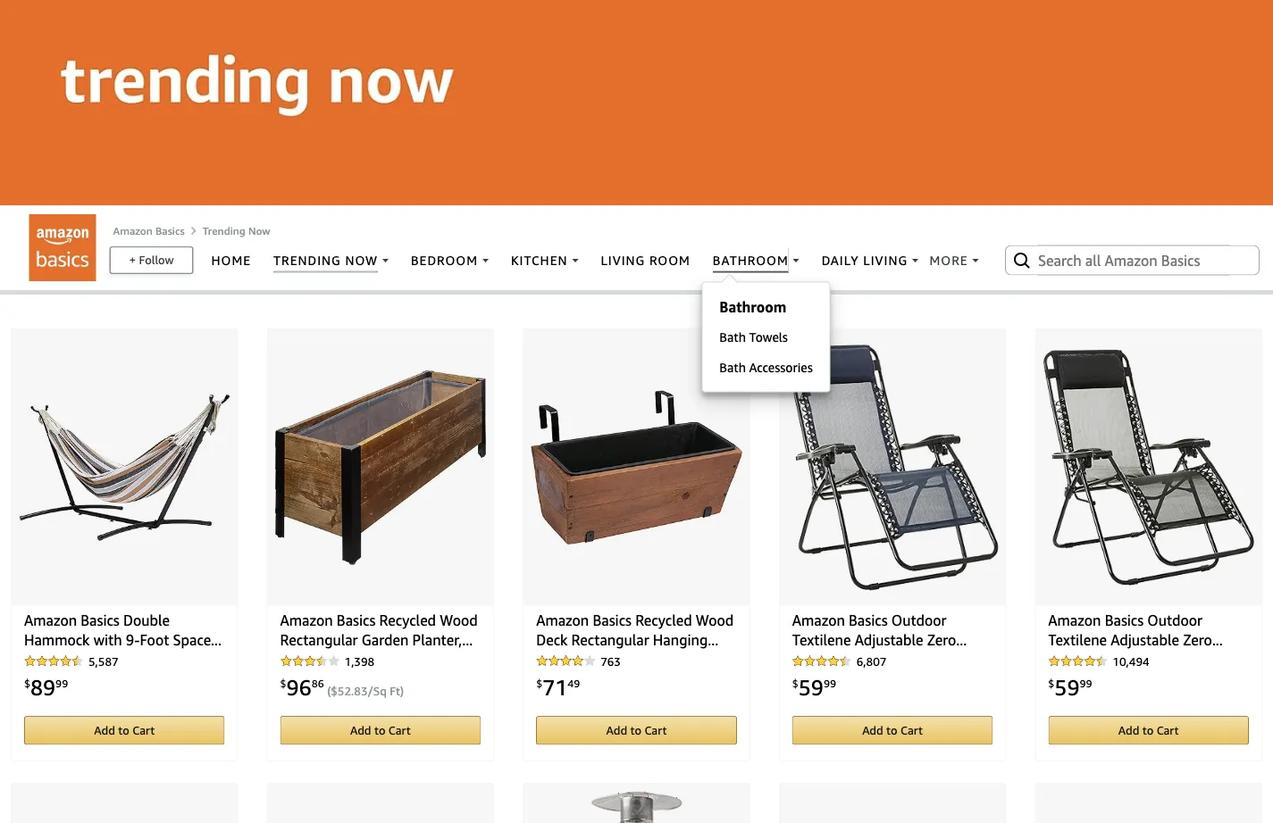 Task type: vqa. For each thing, say whether or not it's contained in the screenshot.
third 99 from right
yes



Task type: describe. For each thing, give the bounding box(es) containing it.
trending now link
[[203, 225, 270, 237]]

$ for 763
[[536, 678, 543, 690]]

+ follow
[[129, 253, 174, 267]]

$ 71 49
[[536, 675, 580, 700]]

$ 89 99
[[24, 675, 68, 700]]

ft
[[390, 684, 400, 698]]

Search all Amazon Basics search field
[[1038, 245, 1231, 276]]

trending now
[[203, 225, 270, 237]]

$ 59 99 for 10,494
[[1049, 675, 1093, 700]]

amazon
[[113, 225, 153, 237]]

(
[[327, 684, 331, 698]]

amazon basics link
[[113, 225, 185, 237]]

+ follow button
[[111, 248, 192, 273]]

763
[[601, 655, 621, 669]]

99 for 5,587
[[56, 678, 68, 690]]

99 for 6,807
[[824, 678, 836, 690]]

$ 96 86
[[280, 675, 324, 700]]

sq
[[373, 684, 387, 698]]

trending
[[203, 225, 246, 237]]

59 for 6,807
[[799, 675, 824, 700]]

)
[[400, 684, 404, 698]]

follow
[[139, 253, 174, 267]]

amazon basics recycled wood rectangular garden planter, brown, 37 x 13 x 15 inch (lxwxh) image
[[275, 336, 486, 599]]

83
[[354, 684, 368, 698]]

+
[[129, 253, 136, 267]]



Task type: locate. For each thing, give the bounding box(es) containing it.
49
[[568, 678, 580, 690]]

2 horizontal spatial 99
[[1080, 678, 1093, 690]]

59
[[799, 675, 824, 700], [1055, 675, 1080, 700]]

89
[[30, 675, 56, 700]]

1 99 from the left
[[56, 678, 68, 690]]

$
[[24, 678, 30, 690], [280, 678, 286, 690], [536, 678, 543, 690], [792, 678, 799, 690], [1049, 678, 1055, 690], [331, 684, 338, 698]]

96
[[286, 675, 312, 700]]

2 99 from the left
[[824, 678, 836, 690]]

1 horizontal spatial $ 59 99
[[1049, 675, 1093, 700]]

$ 59 99 for 6,807
[[792, 675, 836, 700]]

$ for 5,587
[[24, 678, 30, 690]]

amazon basics recycled wood deck rectangular hanging planter, 2-pack, brown, classic, rustic, 18.9" x 7.87" x 7.5" image
[[531, 336, 742, 599]]

1,398
[[345, 655, 375, 669]]

$ 59 99
[[792, 675, 836, 700], [1049, 675, 1093, 700]]

1 horizontal spatial 99
[[824, 678, 836, 690]]

0 horizontal spatial 99
[[56, 678, 68, 690]]

0 horizontal spatial 59
[[799, 675, 824, 700]]

52
[[338, 684, 351, 698]]

71
[[543, 675, 568, 700]]

99 inside the $ 89 99
[[56, 678, 68, 690]]

99
[[56, 678, 68, 690], [824, 678, 836, 690], [1080, 678, 1093, 690]]

99 for 10,494
[[1080, 678, 1093, 690]]

86
[[312, 678, 324, 690]]

1 horizontal spatial 59
[[1055, 675, 1080, 700]]

6,807
[[857, 655, 887, 669]]

basics
[[155, 225, 185, 237]]

0 horizontal spatial $ 59 99
[[792, 675, 836, 700]]

10,494
[[1113, 655, 1150, 669]]

$ for 6,807
[[792, 678, 799, 690]]

amazon basics logo image
[[29, 214, 96, 282]]

amazon basics outdoor textilene adjustable zero gravity folding reclining lounge chair with pillow, 26", black image
[[1043, 336, 1255, 599]]

1 59 from the left
[[799, 675, 824, 700]]

.
[[351, 684, 354, 698]]

amazon basics outdoor textilene adjustable zero gravity folding reclining lounge chair with pillow, 26", navy blue image
[[787, 336, 999, 599]]

search image
[[1012, 250, 1033, 271]]

/
[[368, 684, 373, 698]]

3 99 from the left
[[1080, 678, 1093, 690]]

now
[[248, 225, 270, 237]]

$ inside $ 71 49
[[536, 678, 543, 690]]

$ for 10,494
[[1049, 678, 1055, 690]]

2 59 from the left
[[1055, 675, 1080, 700]]

( $ 52 . 83 / sq ft )
[[327, 684, 404, 698]]

2 $ 59 99 from the left
[[1049, 675, 1093, 700]]

$ inside $ 96 86
[[280, 678, 286, 690]]

amazon basics
[[113, 225, 185, 237]]

$ inside the $ 89 99
[[24, 678, 30, 690]]

amazon basics 46,000 btu outdoor propane patio heater with wheels, commercial & residential, slate gray, 32.1 x 32.1 x 91.3 inches (lxwxh) image
[[591, 792, 682, 824]]

amazon basics double hammock with 9-foot space saving steel stand and carrying case, 400 lb capacity, 46.01 x 118 x 39.37 in, multi color, 50.39"l x 9.64"w image
[[19, 336, 230, 599]]

59 for 10,494
[[1055, 675, 1080, 700]]

5,587
[[88, 655, 119, 669]]

1 $ 59 99 from the left
[[792, 675, 836, 700]]



